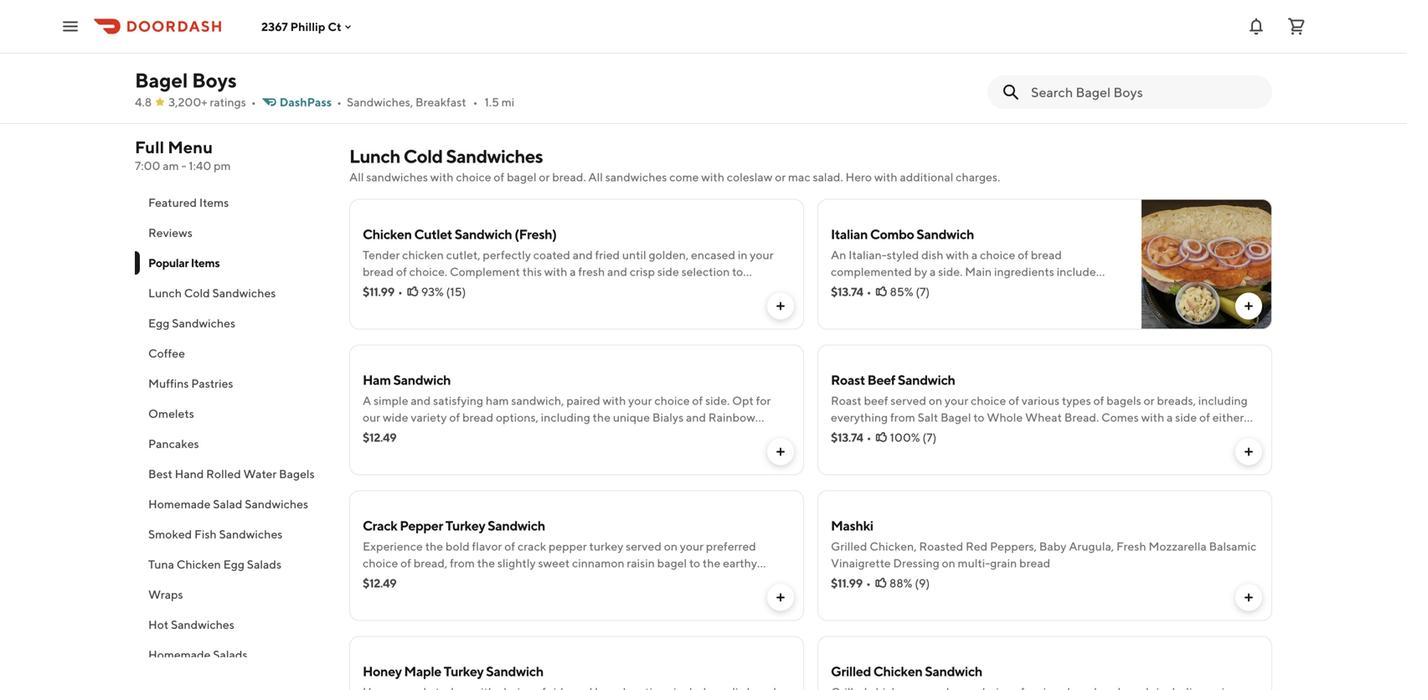 Task type: describe. For each thing, give the bounding box(es) containing it.
88%
[[889, 576, 912, 590]]

mashki
[[831, 518, 873, 534]]

bagels inside roast beef sandwich roast beef served on your choice of various types of bagels or breads, including everything from salt bagel to whole wheat bread. comes with a side of either mac salad or coleslaw. description generated by doordash using ai
[[1107, 394, 1141, 407]]

side inside chicken cutlet sandwich (fresh) tender chicken cutlet, perfectly coated and fried until golden, encased in your bread of choice. complement this with a fresh and crisp side selection to complete your meal. description generated by doordash using ai
[[657, 265, 679, 279]]

featured items
[[148, 196, 229, 209]]

including inside roast beef sandwich roast beef served on your choice of various types of bagels or breads, including everything from salt bagel to whole wheat bread. comes with a side of either mac salad or coleslaw. description generated by doordash using ai
[[1198, 394, 1248, 407]]

doordash inside scrambled egg and cheese sandwich, served on your choice of bread - from a variety of bagels and rolls to classic white or wheat bread - toasted as per preference. description generated by doordash using ai
[[500, 77, 553, 91]]

Item Search search field
[[1031, 83, 1259, 101]]

and right bialys
[[686, 410, 706, 424]]

add item to cart image for ham sandwich
[[774, 445, 787, 459]]

• right dashpass
[[337, 95, 342, 109]]

the down preferred
[[703, 556, 721, 570]]

from inside crack pepper turkey sandwich experience the bold flavor of crack pepper turkey served on your preferred choice of bread, from the slightly sweet cinnamon raisin bagel to the earthy whole wheat everything bagel. add a refreshing side of coleslaw or savory mac salad to complete this meal. description generated by doordash using ai
[[450, 556, 475, 570]]

egg sandwiches
[[148, 316, 235, 330]]

1 roast from the top
[[831, 372, 865, 388]]

scrambled
[[363, 27, 420, 41]]

lunch cold sandwiches all sandwiches with choice of bagel or bread. all sandwiches come with coleslaw or mac salad. hero with additional charges.
[[349, 145, 1000, 184]]

refreshing
[[561, 573, 614, 587]]

served for sandwich
[[891, 394, 926, 407]]

or inside crack pepper turkey sandwich experience the bold flavor of crack pepper turkey served on your preferred choice of bread, from the slightly sweet cinnamon raisin bagel to the earthy whole wheat everything bagel. add a refreshing side of coleslaw or savory mac salad to complete this meal. description generated by doordash using ai
[[702, 573, 713, 587]]

- inside full menu 7:00 am - 1:40 pm
[[181, 159, 186, 173]]

sandwiches for lunch cold sandwiches
[[212, 286, 276, 300]]

using inside roast beef sandwich roast beef served on your choice of various types of bagels or breads, including everything from salt bagel to whole wheat bread. comes with a side of either mac salad or coleslaw. description generated by doordash using ai
[[1147, 427, 1176, 441]]

our
[[363, 410, 380, 424]]

savory
[[715, 573, 749, 587]]

$13.74 • for roast
[[831, 431, 872, 444]]

fresh
[[1116, 539, 1146, 553]]

or left coleslaw.
[[888, 427, 899, 441]]

and inside 'italian combo sandwich an italian-styled dish with a choice of bread complemented by a side. main ingredients include genoa salami, cappy ham, pepperoni and provolone cheese. description generated by doordash using ai'
[[1031, 281, 1051, 295]]

the inside the ham sandwich a simple and satisfying ham sandwich, paired with your choice of side. opt for our wide variety of bread options, including the unique bialys and rainbow bagels. description generated by doordash using ai
[[593, 410, 611, 424]]

by inside roast beef sandwich roast beef served on your choice of various types of bagels or breads, including everything from salt bagel to whole wheat bread. comes with a side of either mac salad or coleslaw. description generated by doordash using ai
[[1076, 427, 1089, 441]]

unique
[[613, 410, 650, 424]]

paired
[[566, 394, 600, 407]]

chicken for grilled chicken sandwich
[[873, 663, 923, 679]]

preference.
[[597, 60, 658, 74]]

whole
[[987, 410, 1023, 424]]

bread down egg
[[414, 44, 445, 57]]

italian-
[[849, 248, 887, 262]]

0 vertical spatial salads
[[247, 557, 281, 571]]

$13.74 for roast
[[831, 431, 863, 444]]

generated inside roast beef sandwich roast beef served on your choice of various types of bagels or breads, including everything from salt bagel to whole wheat bread. comes with a side of either mac salad or coleslaw. description generated by doordash using ai
[[1018, 427, 1073, 441]]

choice inside roast beef sandwich roast beef served on your choice of various types of bagels or breads, including everything from salt bagel to whole wheat bread. comes with a side of either mac salad or coleslaw. description generated by doordash using ai
[[971, 394, 1006, 407]]

your down choice.
[[415, 281, 439, 295]]

choice inside scrambled egg and cheese sandwich, served on your choice of bread - from a variety of bagels and rolls to classic white or wheat bread - toasted as per preference. description generated by doordash using ai
[[363, 44, 398, 57]]

using inside 'italian combo sandwich an italian-styled dish with a choice of bread complemented by a side. main ingredients include genoa salami, cappy ham, pepperoni and provolone cheese. description generated by doordash using ai'
[[1067, 298, 1095, 312]]

85%
[[890, 285, 913, 299]]

of right types
[[1093, 394, 1104, 407]]

by inside the ham sandwich a simple and satisfying ham sandwich, paired with your choice of side. opt for our wide variety of bread options, including the unique bialys and rainbow bagels. description generated by doordash using ai
[[524, 427, 537, 441]]

choice inside crack pepper turkey sandwich experience the bold flavor of crack pepper turkey served on your preferred choice of bread, from the slightly sweet cinnamon raisin bagel to the earthy whole wheat everything bagel. add a refreshing side of coleslaw or savory mac salad to complete this meal. description generated by doordash using ai
[[363, 556, 398, 570]]

add
[[527, 573, 550, 587]]

choice.
[[409, 265, 447, 279]]

roast beef sandwich roast beef served on your choice of various types of bagels or breads, including everything from salt bagel to whole wheat bread. comes with a side of either mac salad or coleslaw. description generated by doordash using ai
[[831, 372, 1248, 441]]

genoa
[[831, 281, 867, 295]]

and right egg
[[445, 27, 465, 41]]

sandwiches,
[[347, 95, 413, 109]]

golden,
[[649, 248, 689, 262]]

turkey for maple
[[444, 663, 484, 679]]

egg inside button
[[148, 316, 170, 330]]

93% (15)
[[421, 285, 466, 299]]

mac inside crack pepper turkey sandwich experience the bold flavor of crack pepper turkey served on your preferred choice of bread, from the slightly sweet cinnamon raisin bagel to the earthy whole wheat everything bagel. add a refreshing side of coleslaw or savory mac salad to complete this meal. description generated by doordash using ai
[[752, 573, 774, 587]]

with inside chicken cutlet sandwich (fresh) tender chicken cutlet, perfectly coated and fried until golden, encased in your bread of choice. complement this with a fresh and crisp side selection to complete your meal. description generated by doordash using ai
[[544, 265, 567, 279]]

mashki grilled chicken, roasted red peppers, baby arugula, fresh mozzarella balsamic vinaigrette dressing on multi-grain bread
[[831, 518, 1257, 570]]

charges.
[[956, 170, 1000, 184]]

simple
[[374, 394, 408, 407]]

of inside 'italian combo sandwich an italian-styled dish with a choice of bread complemented by a side. main ingredients include genoa salami, cappy ham, pepperoni and provolone cheese. description generated by doordash using ai'
[[1018, 248, 1029, 262]]

italian combo sandwich image
[[1142, 199, 1272, 330]]

notification bell image
[[1246, 16, 1266, 36]]

doordash inside 'italian combo sandwich an italian-styled dish with a choice of bread complemented by a side. main ingredients include genoa salami, cappy ham, pepperoni and provolone cheese. description generated by doordash using ai'
[[1011, 298, 1064, 312]]

• down 'vinaigrette'
[[866, 576, 871, 590]]

bagels.
[[363, 427, 400, 441]]

hot sandwiches button
[[135, 610, 329, 640]]

mac
[[831, 427, 854, 441]]

using inside scrambled egg and cheese sandwich, served on your choice of bread - from a variety of bagels and rolls to classic white or wheat bread - toasted as per preference. description generated by doordash using ai
[[556, 77, 584, 91]]

a inside chicken cutlet sandwich (fresh) tender chicken cutlet, perfectly coated and fried until golden, encased in your bread of choice. complement this with a fresh and crisp side selection to complete your meal. description generated by doordash using ai
[[570, 265, 576, 279]]

of left either
[[1199, 410, 1210, 424]]

mi
[[502, 95, 515, 109]]

homemade salads
[[148, 648, 248, 662]]

to inside scrambled egg and cheese sandwich, served on your choice of bread - from a variety of bagels and rolls to classic white or wheat bread - toasted as per preference. description generated by doordash using ai
[[626, 44, 637, 57]]

$3.79
[[831, 47, 859, 61]]

sandwich inside roast beef sandwich roast beef served on your choice of various types of bagels or breads, including everything from salt bagel to whole wheat bread. comes with a side of either mac salad or coleslaw. description generated by doordash using ai
[[898, 372, 955, 388]]

4.8
[[135, 95, 152, 109]]

tuna chicken egg salads
[[148, 557, 281, 571]]

with up "cutlet"
[[430, 170, 454, 184]]

by inside crack pepper turkey sandwich experience the bold flavor of crack pepper turkey served on your preferred choice of bread, from the slightly sweet cinnamon raisin bagel to the earthy whole wheat everything bagel. add a refreshing side of coleslaw or savory mac salad to complete this meal. description generated by doordash using ai
[[633, 590, 646, 603]]

coffee button
[[135, 338, 329, 369]]

hero
[[846, 170, 872, 184]]

opt
[[732, 394, 754, 407]]

(7) for combo
[[916, 285, 930, 299]]

with right hero
[[874, 170, 898, 184]]

types
[[1062, 394, 1091, 407]]

bread.
[[1064, 410, 1099, 424]]

whole
[[363, 573, 395, 587]]

combo
[[870, 226, 914, 242]]

encased
[[691, 248, 735, 262]]

the up the bread,
[[425, 539, 443, 553]]

bialys
[[652, 410, 684, 424]]

• left 93%
[[398, 285, 403, 299]]

sweet
[[538, 556, 570, 570]]

grain
[[990, 556, 1017, 570]]

boys
[[192, 68, 237, 92]]

salad.
[[813, 170, 843, 184]]

to left earthy
[[689, 556, 700, 570]]

your inside scrambled egg and cheese sandwich, served on your choice of bread - from a variety of bagels and rolls to classic white or wheat bread - toasted as per preference. description generated by doordash using ai
[[617, 27, 641, 41]]

crisp
[[630, 265, 655, 279]]

of up whole
[[1009, 394, 1019, 407]]

chicken inside chicken cutlet sandwich (fresh) tender chicken cutlet, perfectly coated and fried until golden, encased in your bread of choice. complement this with a fresh and crisp side selection to complete your meal. description generated by doordash using ai
[[363, 226, 412, 242]]

and down "fried" on the left top of page
[[607, 265, 627, 279]]

sandwich, inside the ham sandwich a simple and satisfying ham sandwich, paired with your choice of side. opt for our wide variety of bread options, including the unique bialys and rainbow bagels. description generated by doordash using ai
[[511, 394, 564, 407]]

complete inside crack pepper turkey sandwich experience the bold flavor of crack pepper turkey served on your preferred choice of bread, from the slightly sweet cinnamon raisin bagel to the earthy whole wheat everything bagel. add a refreshing side of coleslaw or savory mac salad to complete this meal. description generated by doordash using ai
[[406, 590, 456, 603]]

description inside 'italian combo sandwich an italian-styled dish with a choice of bread complemented by a side. main ingredients include genoa salami, cappy ham, pepperoni and provolone cheese. description generated by doordash using ai'
[[874, 298, 936, 312]]

homemade salads button
[[135, 640, 329, 670]]

homemade for homemade salads
[[148, 648, 211, 662]]

of up toasted in the left top of the page
[[529, 44, 540, 57]]

wide
[[383, 410, 408, 424]]

mac inside lunch cold sandwiches all sandwiches with choice of bagel or bread. all sandwiches come with coleslaw or mac salad. hero with additional charges.
[[788, 170, 811, 184]]

side inside crack pepper turkey sandwich experience the bold flavor of crack pepper turkey served on your preferred choice of bread, from the slightly sweet cinnamon raisin bagel to the earthy whole wheat everything bagel. add a refreshing side of coleslaw or savory mac salad to complete this meal. description generated by doordash using ai
[[617, 573, 639, 587]]

2 grilled from the top
[[831, 663, 871, 679]]

3,200+
[[168, 95, 207, 109]]

and up per
[[579, 44, 599, 57]]

smoked
[[148, 527, 192, 541]]

a inside scrambled egg and cheese sandwich, served on your choice of bread - from a variety of bagels and rolls to classic white or wheat bread - toasted as per preference. description generated by doordash using ai
[[482, 44, 488, 57]]

ai inside 'italian combo sandwich an italian-styled dish with a choice of bread complemented by a side. main ingredients include genoa salami, cappy ham, pepperoni and provolone cheese. description generated by doordash using ai'
[[1098, 298, 1110, 312]]

bold
[[446, 539, 470, 553]]

doordash inside crack pepper turkey sandwich experience the bold flavor of crack pepper turkey served on your preferred choice of bread, from the slightly sweet cinnamon raisin bagel to the earthy whole wheat everything bagel. add a refreshing side of coleslaw or savory mac salad to complete this meal. description generated by doordash using ai
[[648, 590, 702, 603]]

items for popular items
[[191, 256, 220, 270]]

2 sandwiches from the left
[[605, 170, 667, 184]]

to right salad
[[393, 590, 404, 603]]

by inside scrambled egg and cheese sandwich, served on your choice of bread - from a variety of bagels and rolls to classic white or wheat bread - toasted as per preference. description generated by doordash using ai
[[484, 77, 497, 91]]

using inside chicken cutlet sandwich (fresh) tender chicken cutlet, perfectly coated and fried until golden, encased in your bread of choice. complement this with a fresh and crisp side selection to complete your meal. description generated by doordash using ai
[[665, 281, 694, 295]]

1 vertical spatial salads
[[213, 648, 248, 662]]

grilled chicken sandwich
[[831, 663, 982, 679]]

ai inside roast beef sandwich roast beef served on your choice of various types of bagels or breads, including everything from salt bagel to whole wheat bread. comes with a side of either mac salad or coleslaw. description generated by doordash using ai
[[1178, 427, 1190, 441]]

fried
[[595, 248, 620, 262]]

ai inside the ham sandwich a simple and satisfying ham sandwich, paired with your choice of side. opt for our wide variety of bread options, including the unique bialys and rainbow bagels. description generated by doordash using ai
[[626, 427, 638, 441]]

chicken
[[402, 248, 444, 262]]

$12.49 for crack
[[363, 576, 397, 590]]

ratings
[[210, 95, 246, 109]]

omelets
[[148, 407, 194, 420]]

(9)
[[915, 576, 930, 590]]

a up main
[[972, 248, 978, 262]]

grilled inside the mashki grilled chicken, roasted red peppers, baby arugula, fresh mozzarella balsamic vinaigrette dressing on multi-grain bread
[[831, 539, 867, 553]]

of inside lunch cold sandwiches all sandwiches with choice of bagel or bread. all sandwiches come with coleslaw or mac salad. hero with additional charges.
[[494, 170, 504, 184]]

bagel inside crack pepper turkey sandwich experience the bold flavor of crack pepper turkey served on your preferred choice of bread, from the slightly sweet cinnamon raisin bagel to the earthy whole wheat everything bagel. add a refreshing side of coleslaw or savory mac salad to complete this meal. description generated by doordash using ai
[[657, 556, 687, 570]]

$13.74 for italian
[[831, 285, 863, 299]]

your inside roast beef sandwich roast beef served on your choice of various types of bagels or breads, including everything from salt bagel to whole wheat bread. comes with a side of either mac salad or coleslaw. description generated by doordash using ai
[[945, 394, 968, 407]]

cheese.
[[831, 298, 871, 312]]

bread,
[[414, 556, 448, 570]]

a down dish
[[930, 265, 936, 279]]

complete inside chicken cutlet sandwich (fresh) tender chicken cutlet, perfectly coated and fried until golden, encased in your bread of choice. complement this with a fresh and crisp side selection to complete your meal. description generated by doordash using ai
[[363, 281, 413, 295]]

salt
[[918, 410, 938, 424]]

sandwich inside 'italian combo sandwich an italian-styled dish with a choice of bread complemented by a side. main ingredients include genoa salami, cappy ham, pepperoni and provolone cheese. description generated by doordash using ai'
[[917, 226, 974, 242]]

$13.74 • for italian
[[831, 285, 872, 299]]

peppers,
[[990, 539, 1037, 553]]

• right $3.79
[[863, 47, 868, 61]]

wheat
[[1025, 410, 1062, 424]]

the down flavor
[[477, 556, 495, 570]]

sandwich inside chicken cutlet sandwich (fresh) tender chicken cutlet, perfectly coated and fried until golden, encased in your bread of choice. complement this with a fresh and crisp side selection to complete your meal. description generated by doordash using ai
[[455, 226, 512, 242]]

pepper
[[549, 539, 587, 553]]

100%
[[890, 431, 920, 444]]

and up fresh
[[573, 248, 593, 262]]

of down experience at bottom left
[[400, 556, 411, 570]]

ham
[[486, 394, 509, 407]]

ham,
[[945, 281, 971, 295]]

lunch for lunch cold sandwiches all sandwiches with choice of bagel or bread. all sandwiches come with coleslaw or mac salad. hero with additional charges.
[[349, 145, 400, 167]]

0 vertical spatial -
[[447, 44, 452, 57]]

sandwich, inside scrambled egg and cheese sandwich, served on your choice of bread - from a variety of bagels and rolls to classic white or wheat bread - toasted as per preference. description generated by doordash using ai
[[507, 27, 560, 41]]

best hand rolled water bagels button
[[135, 459, 329, 489]]

items for featured items
[[199, 196, 229, 209]]

cold for lunch cold sandwiches
[[184, 286, 210, 300]]

choice inside the ham sandwich a simple and satisfying ham sandwich, paired with your choice of side. opt for our wide variety of bread options, including the unique bialys and rainbow bagels. description generated by doordash using ai
[[654, 394, 690, 407]]

turkey
[[589, 539, 623, 553]]

pancakes button
[[135, 429, 329, 459]]

sandwich inside the ham sandwich a simple and satisfying ham sandwich, paired with your choice of side. opt for our wide variety of bread options, including the unique bialys and rainbow bagels. description generated by doordash using ai
[[393, 372, 451, 388]]

tuna chicken egg salads button
[[135, 549, 329, 580]]

wheat inside crack pepper turkey sandwich experience the bold flavor of crack pepper turkey served on your preferred choice of bread, from the slightly sweet cinnamon raisin bagel to the earthy whole wheat everything bagel. add a refreshing side of coleslaw or savory mac salad to complete this meal. description generated by doordash using ai
[[397, 573, 430, 587]]

served for and
[[563, 27, 599, 41]]

wraps
[[148, 588, 183, 601]]

dashpass
[[280, 95, 332, 109]]

by up cappy
[[914, 265, 927, 279]]

$11.99 • for cutlet
[[363, 285, 403, 299]]

served inside crack pepper turkey sandwich experience the bold flavor of crack pepper turkey served on your preferred choice of bread, from the slightly sweet cinnamon raisin bagel to the earthy whole wheat everything bagel. add a refreshing side of coleslaw or savory mac salad to complete this meal. description generated by doordash using ai
[[626, 539, 662, 553]]

(15)
[[446, 285, 466, 299]]

wheat inside scrambled egg and cheese sandwich, served on your choice of bread - from a variety of bagels and rolls to classic white or wheat bread - toasted as per preference. description generated by doordash using ai
[[445, 60, 478, 74]]

full menu 7:00 am - 1:40 pm
[[135, 137, 231, 173]]

on inside scrambled egg and cheese sandwich, served on your choice of bread - from a variety of bagels and rolls to classic white or wheat bread - toasted as per preference. description generated by doordash using ai
[[601, 27, 614, 41]]

cappy
[[908, 281, 943, 295]]

arugula,
[[1069, 539, 1114, 553]]

by down pepperoni
[[995, 298, 1008, 312]]

coffee
[[148, 346, 185, 360]]

your right in
[[750, 248, 774, 262]]

by inside chicken cutlet sandwich (fresh) tender chicken cutlet, perfectly coated and fried until golden, encased in your bread of choice. complement this with a fresh and crisp side selection to complete your meal. description generated by doordash using ai
[[594, 281, 607, 295]]

2367
[[261, 19, 288, 33]]

1 sandwiches from the left
[[366, 170, 428, 184]]

of up slightly
[[504, 539, 515, 553]]

open menu image
[[60, 16, 80, 36]]

doordash inside chicken cutlet sandwich (fresh) tender chicken cutlet, perfectly coated and fried until golden, encased in your bread of choice. complement this with a fresh and crisp side selection to complete your meal. description generated by doordash using ai
[[609, 281, 663, 295]]

0 vertical spatial bagel
[[135, 68, 188, 92]]

dish
[[921, 248, 944, 262]]

with right come
[[701, 170, 725, 184]]

meal. inside crack pepper turkey sandwich experience the bold flavor of crack pepper turkey served on your preferred choice of bread, from the slightly sweet cinnamon raisin bagel to the earthy whole wheat everything bagel. add a refreshing side of coleslaw or savory mac salad to complete this meal. description generated by doordash using ai
[[481, 590, 509, 603]]

bread down "cheese"
[[480, 60, 511, 74]]

add item to cart image for roast beef sandwich
[[1242, 445, 1256, 459]]

• down complemented
[[867, 285, 872, 299]]

generated inside the ham sandwich a simple and satisfying ham sandwich, paired with your choice of side. opt for our wide variety of bread options, including the unique bialys and rainbow bagels. description generated by doordash using ai
[[467, 427, 522, 441]]



Task type: vqa. For each thing, say whether or not it's contained in the screenshot.


Task type: locate. For each thing, give the bounding box(es) containing it.
and
[[445, 27, 465, 41], [579, 44, 599, 57], [573, 248, 593, 262], [607, 265, 627, 279], [1031, 281, 1051, 295], [411, 394, 431, 407], [686, 410, 706, 424]]

0 vertical spatial turkey
[[445, 518, 485, 534]]

am
[[163, 159, 179, 173]]

generated down ham,
[[938, 298, 993, 312]]

1:40
[[189, 159, 211, 173]]

experience
[[363, 539, 423, 553]]

2 roast from the top
[[831, 394, 862, 407]]

flavor
[[472, 539, 502, 553]]

1 vertical spatial items
[[191, 256, 220, 270]]

on
[[601, 27, 614, 41], [929, 394, 942, 407], [664, 539, 678, 553], [942, 556, 955, 570]]

served inside scrambled egg and cheese sandwich, served on your choice of bread - from a variety of bagels and rolls to classic white or wheat bread - toasted as per preference. description generated by doordash using ai
[[563, 27, 599, 41]]

satisfying
[[433, 394, 483, 407]]

description inside the ham sandwich a simple and satisfying ham sandwich, paired with your choice of side. opt for our wide variety of bread options, including the unique bialys and rainbow bagels. description generated by doordash using ai
[[403, 427, 464, 441]]

popular items
[[148, 256, 220, 270]]

using inside the ham sandwich a simple and satisfying ham sandwich, paired with your choice of side. opt for our wide variety of bread options, including the unique bialys and rainbow bagels. description generated by doordash using ai
[[595, 427, 624, 441]]

0 vertical spatial grilled
[[831, 539, 867, 553]]

2 vertical spatial chicken
[[873, 663, 923, 679]]

choice down 1.5
[[456, 170, 491, 184]]

2 $13.74 from the top
[[831, 431, 863, 444]]

sandwiches inside button
[[172, 316, 235, 330]]

or left bread.
[[539, 170, 550, 184]]

0 horizontal spatial served
[[563, 27, 599, 41]]

egg inside button
[[223, 557, 245, 571]]

-
[[447, 44, 452, 57], [514, 60, 519, 74], [181, 159, 186, 173]]

0 vertical spatial cold
[[404, 145, 443, 167]]

featured items button
[[135, 188, 329, 218]]

0 horizontal spatial this
[[459, 590, 478, 603]]

a down "cheese"
[[482, 44, 488, 57]]

2 $12.49 from the top
[[363, 576, 397, 590]]

ham
[[363, 372, 391, 388]]

0 horizontal spatial side.
[[705, 394, 730, 407]]

0 vertical spatial this
[[522, 265, 542, 279]]

to inside chicken cutlet sandwich (fresh) tender chicken cutlet, perfectly coated and fried until golden, encased in your bread of choice. complement this with a fresh and crisp side selection to complete your meal. description generated by doordash using ai
[[732, 265, 743, 279]]

sandwiches for homemade salad sandwiches
[[245, 497, 308, 511]]

1 vertical spatial add item to cart image
[[1242, 591, 1256, 604]]

or
[[431, 60, 442, 74], [539, 170, 550, 184], [775, 170, 786, 184], [1144, 394, 1155, 407], [888, 427, 899, 441], [702, 573, 713, 587]]

by
[[484, 77, 497, 91], [914, 265, 927, 279], [594, 281, 607, 295], [995, 298, 1008, 312], [524, 427, 537, 441], [1076, 427, 1089, 441], [633, 590, 646, 603]]

with inside roast beef sandwich roast beef served on your choice of various types of bagels or breads, including everything from salt bagel to whole wheat bread. comes with a side of either mac salad or coleslaw. description generated by doordash using ai
[[1141, 410, 1164, 424]]

0 vertical spatial wheat
[[445, 60, 478, 74]]

lunch inside button
[[148, 286, 182, 300]]

1 horizontal spatial everything
[[831, 410, 888, 424]]

1 grilled from the top
[[831, 539, 867, 553]]

this down coated
[[522, 265, 542, 279]]

meal.
[[442, 281, 470, 295], [481, 590, 509, 603]]

1 $13.74 • from the top
[[831, 285, 872, 299]]

side. up ham,
[[938, 265, 963, 279]]

bagel inside lunch cold sandwiches all sandwiches with choice of bagel or bread. all sandwiches come with coleslaw or mac salad. hero with additional charges.
[[507, 170, 537, 184]]

breads,
[[1157, 394, 1196, 407]]

a
[[363, 394, 371, 407]]

salad inside button
[[213, 497, 242, 511]]

doordash down paired
[[539, 427, 593, 441]]

2 $13.74 • from the top
[[831, 431, 872, 444]]

this
[[522, 265, 542, 279], [459, 590, 478, 603]]

smoked fish sandwiches
[[148, 527, 283, 541]]

1 vertical spatial complete
[[406, 590, 456, 603]]

egg
[[148, 316, 170, 330], [223, 557, 245, 571]]

preferred
[[706, 539, 756, 553]]

using down the unique
[[595, 427, 624, 441]]

featured
[[148, 196, 197, 209]]

phillip
[[290, 19, 325, 33]]

including up either
[[1198, 394, 1248, 407]]

bread inside the mashki grilled chicken, roasted red peppers, baby arugula, fresh mozzarella balsamic vinaigrette dressing on multi-grain bread
[[1019, 556, 1051, 570]]

sandwich inside crack pepper turkey sandwich experience the bold flavor of crack pepper turkey served on your preferred choice of bread, from the slightly sweet cinnamon raisin bagel to the earthy whole wheat everything bagel. add a refreshing side of coleslaw or savory mac salad to complete this meal. description generated by doordash using ai
[[488, 518, 545, 534]]

1 vertical spatial bagel
[[941, 410, 971, 424]]

add item to cart image for mashki
[[1242, 591, 1256, 604]]

0 horizontal spatial -
[[181, 159, 186, 173]]

turkey for pepper
[[445, 518, 485, 534]]

2 vertical spatial -
[[181, 159, 186, 173]]

coated
[[533, 248, 570, 262]]

1 $13.74 from the top
[[831, 285, 863, 299]]

by down options,
[[524, 427, 537, 441]]

salad
[[856, 427, 886, 441], [213, 497, 242, 511]]

of down tender
[[396, 265, 407, 279]]

bagel boys
[[135, 68, 237, 92]]

$11.99 down tender
[[363, 285, 394, 299]]

description inside chicken cutlet sandwich (fresh) tender chicken cutlet, perfectly coated and fried until golden, encased in your bread of choice. complement this with a fresh and crisp side selection to complete your meal. description generated by doordash using ai
[[472, 281, 534, 295]]

1 vertical spatial from
[[890, 410, 915, 424]]

add item to cart image
[[774, 299, 787, 313], [1242, 299, 1256, 313], [1242, 445, 1256, 459], [774, 591, 787, 604]]

$12.49 down the our
[[363, 431, 397, 444]]

1 all from the left
[[349, 170, 364, 184]]

a inside crack pepper turkey sandwich experience the bold flavor of crack pepper turkey served on your preferred choice of bread, from the slightly sweet cinnamon raisin bagel to the earthy whole wheat everything bagel. add a refreshing side of coleslaw or savory mac salad to complete this meal. description generated by doordash using ai
[[552, 573, 558, 587]]

with right dish
[[946, 248, 969, 262]]

choice
[[363, 44, 398, 57], [456, 170, 491, 184], [980, 248, 1015, 262], [654, 394, 690, 407], [971, 394, 1006, 407], [363, 556, 398, 570]]

to inside roast beef sandwich roast beef served on your choice of various types of bagels or breads, including everything from salt bagel to whole wheat bread. comes with a side of either mac salad or coleslaw. description generated by doordash using ai
[[974, 410, 985, 424]]

sandwich, up options,
[[511, 394, 564, 407]]

of inside chicken cutlet sandwich (fresh) tender chicken cutlet, perfectly coated and fried until golden, encased in your bread of choice. complement this with a fresh and crisp side selection to complete your meal. description generated by doordash using ai
[[396, 265, 407, 279]]

styled
[[887, 248, 919, 262]]

including inside the ham sandwich a simple and satisfying ham sandwich, paired with your choice of side. opt for our wide variety of bread options, including the unique bialys and rainbow bagels. description generated by doordash using ai
[[541, 410, 590, 424]]

and right simple
[[411, 394, 431, 407]]

1 vertical spatial bagels
[[1107, 394, 1141, 407]]

bagel up 4.8
[[135, 68, 188, 92]]

- right the am
[[181, 159, 186, 173]]

doordash inside the ham sandwich a simple and satisfying ham sandwich, paired with your choice of side. opt for our wide variety of bread options, including the unique bialys and rainbow bagels. description generated by doordash using ai
[[539, 427, 593, 441]]

complemented
[[831, 265, 912, 279]]

0 vertical spatial bagels
[[542, 44, 577, 57]]

sandwiches up "cutlet"
[[366, 170, 428, 184]]

(fresh)
[[514, 226, 557, 242]]

of left opt
[[692, 394, 703, 407]]

on left preferred
[[664, 539, 678, 553]]

2 vertical spatial served
[[626, 539, 662, 553]]

$11.99 for grilled
[[831, 576, 863, 590]]

a left fresh
[[570, 265, 576, 279]]

mozzarella
[[1149, 539, 1207, 553]]

by down raisin
[[633, 590, 646, 603]]

add item to cart image for crack pepper turkey sandwich
[[774, 591, 787, 604]]

your inside the ham sandwich a simple and satisfying ham sandwich, paired with your choice of side. opt for our wide variety of bread options, including the unique bialys and rainbow bagels. description generated by doordash using ai
[[628, 394, 652, 407]]

1 horizontal spatial meal.
[[481, 590, 509, 603]]

$11.99 for cutlet
[[363, 285, 394, 299]]

1 vertical spatial $11.99
[[831, 576, 863, 590]]

0 horizontal spatial $11.99
[[363, 285, 394, 299]]

1 vertical spatial $13.74
[[831, 431, 863, 444]]

this inside crack pepper turkey sandwich experience the bold flavor of crack pepper turkey served on your preferred choice of bread, from the slightly sweet cinnamon raisin bagel to the earthy whole wheat everything bagel. add a refreshing side of coleslaw or savory mac salad to complete this meal. description generated by doordash using ai
[[459, 590, 478, 603]]

1 vertical spatial turkey
[[444, 663, 484, 679]]

description inside crack pepper turkey sandwich experience the bold flavor of crack pepper turkey served on your preferred choice of bread, from the slightly sweet cinnamon raisin bagel to the earthy whole wheat everything bagel. add a refreshing side of coleslaw or savory mac salad to complete this meal. description generated by doordash using ai
[[511, 590, 573, 603]]

0 vertical spatial everything
[[831, 410, 888, 424]]

from up 100%
[[890, 410, 915, 424]]

wheat down the bread,
[[397, 573, 430, 587]]

88% (9)
[[889, 576, 930, 590]]

0 vertical spatial $11.99 •
[[363, 285, 403, 299]]

0 vertical spatial lunch
[[349, 145, 400, 167]]

0 horizontal spatial all
[[349, 170, 364, 184]]

raisin
[[627, 556, 655, 570]]

1 vertical spatial chicken
[[177, 557, 221, 571]]

1 vertical spatial mac
[[752, 573, 774, 587]]

description down complement
[[472, 281, 534, 295]]

salami,
[[869, 281, 905, 295]]

generated down wheat
[[1018, 427, 1073, 441]]

bread down tender
[[363, 265, 394, 279]]

chicken inside tuna chicken egg salads button
[[177, 557, 221, 571]]

2 horizontal spatial side
[[1175, 410, 1197, 424]]

0 horizontal spatial add item to cart image
[[774, 445, 787, 459]]

dashpass •
[[280, 95, 342, 109]]

1 horizontal spatial add item to cart image
[[1242, 591, 1256, 604]]

1 vertical spatial salad
[[213, 497, 242, 511]]

0 vertical spatial bagel
[[507, 170, 537, 184]]

$12.49 down experience at bottom left
[[363, 576, 397, 590]]

generated inside crack pepper turkey sandwich experience the bold flavor of crack pepper turkey served on your preferred choice of bread, from the slightly sweet cinnamon raisin bagel to the earthy whole wheat everything bagel. add a refreshing side of coleslaw or savory mac salad to complete this meal. description generated by doordash using ai
[[576, 590, 630, 603]]

homemade up smoked
[[148, 497, 211, 511]]

with down coated
[[544, 265, 567, 279]]

include
[[1057, 265, 1096, 279]]

or left the breads,
[[1144, 394, 1155, 407]]

choice up 'whole'
[[363, 556, 398, 570]]

0 horizontal spatial salad
[[213, 497, 242, 511]]

hot sandwiches
[[148, 618, 234, 632]]

to down in
[[732, 265, 743, 279]]

or left salad.
[[775, 170, 786, 184]]

variety down "cheese"
[[490, 44, 526, 57]]

lunch for lunch cold sandwiches
[[148, 286, 182, 300]]

0 vertical spatial $13.74
[[831, 285, 863, 299]]

1 horizontal spatial including
[[1198, 394, 1248, 407]]

doordash down ingredients
[[1011, 298, 1064, 312]]

description inside scrambled egg and cheese sandwich, served on your choice of bread - from a variety of bagels and rolls to classic white or wheat bread - toasted as per preference. description generated by doordash using ai
[[363, 77, 424, 91]]

1 vertical spatial $12.49
[[363, 576, 397, 590]]

0 vertical spatial complete
[[363, 281, 413, 295]]

1 horizontal spatial mac
[[788, 170, 811, 184]]

bread inside chicken cutlet sandwich (fresh) tender chicken cutlet, perfectly coated and fried until golden, encased in your bread of choice. complement this with a fresh and crisp side selection to complete your meal. description generated by doordash using ai
[[363, 265, 394, 279]]

sandwich, up toasted in the left top of the page
[[507, 27, 560, 41]]

generated down options,
[[467, 427, 522, 441]]

choice inside 'italian combo sandwich an italian-styled dish with a choice of bread complemented by a side. main ingredients include genoa salami, cappy ham, pepperoni and provolone cheese. description generated by doordash using ai'
[[980, 248, 1015, 262]]

bread
[[414, 44, 445, 57], [480, 60, 511, 74], [1031, 248, 1062, 262], [363, 265, 394, 279], [462, 410, 493, 424], [1019, 556, 1051, 570]]

of
[[400, 44, 411, 57], [529, 44, 540, 57], [494, 170, 504, 184], [1018, 248, 1029, 262], [396, 265, 407, 279], [692, 394, 703, 407], [1009, 394, 1019, 407], [1093, 394, 1104, 407], [449, 410, 460, 424], [1199, 410, 1210, 424], [504, 539, 515, 553], [400, 556, 411, 570], [641, 573, 652, 587]]

choice inside lunch cold sandwiches all sandwiches with choice of bagel or bread. all sandwiches come with coleslaw or mac salad. hero with additional charges.
[[456, 170, 491, 184]]

cold inside button
[[184, 286, 210, 300]]

your up the unique
[[628, 394, 652, 407]]

$13.74 • down complemented
[[831, 285, 872, 299]]

coleslaw inside lunch cold sandwiches all sandwiches with choice of bagel or bread. all sandwiches come with coleslaw or mac salad. hero with additional charges.
[[727, 170, 773, 184]]

wheat up breakfast
[[445, 60, 478, 74]]

lunch inside lunch cold sandwiches all sandwiches with choice of bagel or bread. all sandwiches come with coleslaw or mac salad. hero with additional charges.
[[349, 145, 400, 167]]

vinaigrette
[[831, 556, 891, 570]]

hand
[[175, 467, 204, 481]]

0 vertical spatial $11.99
[[363, 285, 394, 299]]

italian combo sandwich an italian-styled dish with a choice of bread complemented by a side. main ingredients include genoa salami, cappy ham, pepperoni and provolone cheese. description generated by doordash using ai
[[831, 226, 1110, 312]]

from inside roast beef sandwich roast beef served on your choice of various types of bagels or breads, including everything from salt bagel to whole wheat bread. comes with a side of either mac salad or coleslaw. description generated by doordash using ai
[[890, 410, 915, 424]]

bagel inside roast beef sandwich roast beef served on your choice of various types of bagels or breads, including everything from salt bagel to whole wheat bread. comes with a side of either mac salad or coleslaw. description generated by doordash using ai
[[941, 410, 971, 424]]

0 vertical spatial items
[[199, 196, 229, 209]]

1 horizontal spatial egg
[[223, 557, 245, 571]]

0 horizontal spatial wheat
[[397, 573, 430, 587]]

options,
[[496, 410, 539, 424]]

chicken for tuna chicken egg salads
[[177, 557, 221, 571]]

side. inside the ham sandwich a simple and satisfying ham sandwich, paired with your choice of side. opt for our wide variety of bread options, including the unique bialys and rainbow bagels. description generated by doordash using ai
[[705, 394, 730, 407]]

$11.99 • down 'vinaigrette'
[[831, 576, 871, 590]]

balsamic
[[1209, 539, 1257, 553]]

on inside the mashki grilled chicken, roasted red peppers, baby arugula, fresh mozzarella balsamic vinaigrette dressing on multi-grain bread
[[942, 556, 955, 570]]

a inside roast beef sandwich roast beef served on your choice of various types of bagels or breads, including everything from salt bagel to whole wheat bread. comes with a side of either mac salad or coleslaw. description generated by doordash using ai
[[1167, 410, 1173, 424]]

1 horizontal spatial coleslaw
[[727, 170, 773, 184]]

description down salami,
[[874, 298, 936, 312]]

sandwiches for lunch cold sandwiches all sandwiches with choice of bagel or bread. all sandwiches come with coleslaw or mac salad. hero with additional charges.
[[446, 145, 543, 167]]

variety inside scrambled egg and cheese sandwich, served on your choice of bread - from a variety of bagels and rolls to classic white or wheat bread - toasted as per preference. description generated by doordash using ai
[[490, 44, 526, 57]]

menu
[[168, 137, 213, 157]]

tender
[[363, 248, 400, 262]]

ai inside chicken cutlet sandwich (fresh) tender chicken cutlet, perfectly coated and fried until golden, encased in your bread of choice. complement this with a fresh and crisp side selection to complete your meal. description generated by doordash using ai
[[696, 281, 708, 295]]

• right "ratings"
[[251, 95, 256, 109]]

of down raisin
[[641, 573, 652, 587]]

2 horizontal spatial served
[[891, 394, 926, 407]]

ai down the unique
[[626, 427, 638, 441]]

• left 1.5
[[473, 95, 478, 109]]

generated inside scrambled egg and cheese sandwich, served on your choice of bread - from a variety of bagels and rolls to classic white or wheat bread - toasted as per preference. description generated by doordash using ai
[[427, 77, 482, 91]]

on up rolls
[[601, 27, 614, 41]]

1 vertical spatial $11.99 •
[[831, 576, 871, 590]]

(7) for beef
[[923, 431, 937, 444]]

of up ingredients
[[1018, 248, 1029, 262]]

on down roasted
[[942, 556, 955, 570]]

description down the classic
[[363, 77, 424, 91]]

using inside crack pepper turkey sandwich experience the bold flavor of crack pepper turkey served on your preferred choice of bread, from the slightly sweet cinnamon raisin bagel to the earthy whole wheat everything bagel. add a refreshing side of coleslaw or savory mac salad to complete this meal. description generated by doordash using ai
[[704, 590, 733, 603]]

1 $12.49 from the top
[[363, 431, 397, 444]]

1 horizontal spatial bagel
[[941, 410, 971, 424]]

0 items, open order cart image
[[1287, 16, 1307, 36]]

7:00
[[135, 159, 160, 173]]

turkey inside crack pepper turkey sandwich experience the bold flavor of crack pepper turkey served on your preferred choice of bread, from the slightly sweet cinnamon raisin bagel to the earthy whole wheat everything bagel. add a refreshing side of coleslaw or savory mac salad to complete this meal. description generated by doordash using ai
[[445, 518, 485, 534]]

on up salt
[[929, 394, 942, 407]]

0 horizontal spatial bagels
[[542, 44, 577, 57]]

(7) right 85%
[[916, 285, 930, 299]]

0 horizontal spatial bagel
[[507, 170, 537, 184]]

wraps button
[[135, 580, 329, 610]]

0 vertical spatial including
[[1198, 394, 1248, 407]]

complete down the bread,
[[406, 590, 456, 603]]

sandwiches up homemade salads
[[171, 618, 234, 632]]

honey maple turkey sandwich
[[363, 663, 544, 679]]

mac left salad.
[[788, 170, 811, 184]]

1 horizontal spatial $11.99
[[831, 576, 863, 590]]

homemade
[[148, 497, 211, 511], [148, 648, 211, 662]]

homemade for homemade salad sandwiches
[[148, 497, 211, 511]]

by down bread.
[[1076, 427, 1089, 441]]

sandwiches up egg sandwiches button
[[212, 286, 276, 300]]

add item to cart image for chicken cutlet sandwich (fresh)
[[774, 299, 787, 313]]

1 homemade from the top
[[148, 497, 211, 511]]

items up reviews button
[[199, 196, 229, 209]]

of up the white
[[400, 44, 411, 57]]

everything down bold
[[433, 573, 490, 587]]

cinnamon
[[572, 556, 625, 570]]

1 horizontal spatial wheat
[[445, 60, 478, 74]]

complement
[[450, 265, 520, 279]]

bread down baby
[[1019, 556, 1051, 570]]

with up the unique
[[603, 394, 626, 407]]

beef
[[867, 372, 895, 388]]

1 horizontal spatial sandwiches
[[605, 170, 667, 184]]

1 vertical spatial including
[[541, 410, 590, 424]]

1 vertical spatial served
[[891, 394, 926, 407]]

0 vertical spatial roast
[[831, 372, 865, 388]]

sandwiches, breakfast • 1.5 mi
[[347, 95, 515, 109]]

this inside chicken cutlet sandwich (fresh) tender chicken cutlet, perfectly coated and fried until golden, encased in your bread of choice. complement this with a fresh and crisp side selection to complete your meal. description generated by doordash using ai
[[522, 265, 542, 279]]

items inside button
[[199, 196, 229, 209]]

sandwiches for smoked fish sandwiches
[[219, 527, 283, 541]]

1 vertical spatial sandwich,
[[511, 394, 564, 407]]

omelets button
[[135, 399, 329, 429]]

sandwiches down lunch cold sandwiches
[[172, 316, 235, 330]]

from inside scrambled egg and cheese sandwich, served on your choice of bread - from a variety of bagels and rolls to classic white or wheat bread - toasted as per preference. description generated by doordash using ai
[[454, 44, 479, 57]]

on inside crack pepper turkey sandwich experience the bold flavor of crack pepper turkey served on your preferred choice of bread, from the slightly sweet cinnamon raisin bagel to the earthy whole wheat everything bagel. add a refreshing side of coleslaw or savory mac salad to complete this meal. description generated by doordash using ai
[[664, 539, 678, 553]]

wheat
[[445, 60, 478, 74], [397, 573, 430, 587]]

1 horizontal spatial side.
[[938, 265, 963, 279]]

choice up the classic
[[363, 44, 398, 57]]

2 all from the left
[[588, 170, 603, 184]]

1 vertical spatial variety
[[411, 410, 447, 424]]

$11.99 • for grilled
[[831, 576, 871, 590]]

tropicana image
[[1142, 0, 1272, 108]]

1 horizontal spatial all
[[588, 170, 603, 184]]

0 vertical spatial coleslaw
[[727, 170, 773, 184]]

generated inside 'italian combo sandwich an italian-styled dish with a choice of bread complemented by a side. main ingredients include genoa salami, cappy ham, pepperoni and provolone cheese. description generated by doordash using ai'
[[938, 298, 993, 312]]

slightly
[[497, 556, 536, 570]]

1 horizontal spatial salad
[[856, 427, 886, 441]]

rolled
[[206, 467, 241, 481]]

bagel.
[[492, 573, 525, 587]]

0 vertical spatial side.
[[938, 265, 963, 279]]

using down the selection on the top of page
[[665, 281, 694, 295]]

0 vertical spatial meal.
[[442, 281, 470, 295]]

items
[[199, 196, 229, 209], [191, 256, 220, 270]]

1 horizontal spatial this
[[522, 265, 542, 279]]

cold inside lunch cold sandwiches all sandwiches with choice of bagel or bread. all sandwiches come with coleslaw or mac salad. hero with additional charges.
[[404, 145, 443, 167]]

salads
[[247, 557, 281, 571], [213, 648, 248, 662]]

0 vertical spatial salad
[[856, 427, 886, 441]]

earthy
[[723, 556, 757, 570]]

turkey
[[445, 518, 485, 534], [444, 663, 484, 679]]

everything inside roast beef sandwich roast beef served on your choice of various types of bagels or breads, including everything from salt bagel to whole wheat bread. comes with a side of either mac salad or coleslaw. description generated by doordash using ai
[[831, 410, 888, 424]]

1 vertical spatial meal.
[[481, 590, 509, 603]]

0 vertical spatial served
[[563, 27, 599, 41]]

side inside roast beef sandwich roast beef served on your choice of various types of bagels or breads, including everything from salt bagel to whole wheat bread. comes with a side of either mac salad or coleslaw. description generated by doordash using ai
[[1175, 410, 1197, 424]]

bagels inside scrambled egg and cheese sandwich, served on your choice of bread - from a variety of bagels and rolls to classic white or wheat bread - toasted as per preference. description generated by doordash using ai
[[542, 44, 577, 57]]

1 vertical spatial egg
[[223, 557, 245, 571]]

2 horizontal spatial -
[[514, 60, 519, 74]]

1.5
[[485, 95, 499, 109]]

0 vertical spatial $12.49
[[363, 431, 397, 444]]

your inside crack pepper turkey sandwich experience the bold flavor of crack pepper turkey served on your preferred choice of bread, from the slightly sweet cinnamon raisin bagel to the earthy whole wheat everything bagel. add a refreshing side of coleslaw or savory mac salad to complete this meal. description generated by doordash using ai
[[680, 539, 704, 553]]

with inside the ham sandwich a simple and satisfying ham sandwich, paired with your choice of side. opt for our wide variety of bread options, including the unique bialys and rainbow bagels. description generated by doordash using ai
[[603, 394, 626, 407]]

served inside roast beef sandwich roast beef served on your choice of various types of bagels or breads, including everything from salt bagel to whole wheat bread. comes with a side of either mac salad or coleslaw. description generated by doordash using ai
[[891, 394, 926, 407]]

of left bread.
[[494, 170, 504, 184]]

rolls
[[602, 44, 624, 57]]

ai down the selection on the top of page
[[696, 281, 708, 295]]

turkey right maple
[[444, 663, 484, 679]]

sandwiches
[[446, 145, 543, 167], [212, 286, 276, 300], [172, 316, 235, 330], [245, 497, 308, 511], [219, 527, 283, 541], [171, 618, 234, 632]]

0 horizontal spatial $11.99 •
[[363, 285, 403, 299]]

ai inside scrambled egg and cheese sandwich, served on your choice of bread - from a variety of bagels and rolls to classic white or wheat bread - toasted as per preference. description generated by doordash using ai
[[586, 77, 599, 91]]

everything inside crack pepper turkey sandwich experience the bold flavor of crack pepper turkey served on your preferred choice of bread, from the slightly sweet cinnamon raisin bagel to the earthy whole wheat everything bagel. add a refreshing side of coleslaw or savory mac salad to complete this meal. description generated by doordash using ai
[[433, 573, 490, 587]]

0 vertical spatial egg
[[148, 316, 170, 330]]

ai inside crack pepper turkey sandwich experience the bold flavor of crack pepper turkey served on your preferred choice of bread, from the slightly sweet cinnamon raisin bagel to the earthy whole wheat everything bagel. add a refreshing side of coleslaw or savory mac salad to complete this meal. description generated by doordash using ai
[[735, 590, 747, 603]]

1 horizontal spatial $11.99 •
[[831, 576, 871, 590]]

1 vertical spatial (7)
[[923, 431, 937, 444]]

$11.99 down 'vinaigrette'
[[831, 576, 863, 590]]

description down whole
[[954, 427, 1016, 441]]

of down satisfying at the left bottom of the page
[[449, 410, 460, 424]]

0 vertical spatial sandwich,
[[507, 27, 560, 41]]

salad inside roast beef sandwich roast beef served on your choice of various types of bagels or breads, including everything from salt bagel to whole wheat bread. comes with a side of either mac salad or coleslaw. description generated by doordash using ai
[[856, 427, 886, 441]]

1 horizontal spatial chicken
[[363, 226, 412, 242]]

or inside scrambled egg and cheese sandwich, served on your choice of bread - from a variety of bagels and rolls to classic white or wheat bread - toasted as per preference. description generated by doordash using ai
[[431, 60, 442, 74]]

this down bold
[[459, 590, 478, 603]]

1 vertical spatial this
[[459, 590, 478, 603]]

0 horizontal spatial egg
[[148, 316, 170, 330]]

1 horizontal spatial -
[[447, 44, 452, 57]]

sandwiches inside lunch cold sandwiches all sandwiches with choice of bagel or bread. all sandwiches come with coleslaw or mac salad. hero with additional charges.
[[446, 145, 543, 167]]

provolone
[[1053, 281, 1107, 295]]

with down the breads,
[[1141, 410, 1164, 424]]

coleslaw inside crack pepper turkey sandwich experience the bold flavor of crack pepper turkey served on your preferred choice of bread, from the slightly sweet cinnamon raisin bagel to the earthy whole wheat everything bagel. add a refreshing side of coleslaw or savory mac salad to complete this meal. description generated by doordash using ai
[[654, 573, 700, 587]]

2 vertical spatial from
[[450, 556, 475, 570]]

including down paired
[[541, 410, 590, 424]]

0 horizontal spatial everything
[[433, 573, 490, 587]]

0 horizontal spatial meal.
[[442, 281, 470, 295]]

side. inside 'italian combo sandwich an italian-styled dish with a choice of bread complemented by a side. main ingredients include genoa salami, cappy ham, pepperoni and provolone cheese. description generated by doordash using ai'
[[938, 265, 963, 279]]

0 vertical spatial variety
[[490, 44, 526, 57]]

description inside roast beef sandwich roast beef served on your choice of various types of bagels or breads, including everything from salt bagel to whole wheat bread. comes with a side of either mac salad or coleslaw. description generated by doordash using ai
[[954, 427, 1016, 441]]

bagel left bread.
[[507, 170, 537, 184]]

1 horizontal spatial served
[[626, 539, 662, 553]]

bread inside 'italian combo sandwich an italian-styled dish with a choice of bread complemented by a side. main ingredients include genoa salami, cappy ham, pepperoni and provolone cheese. description generated by doordash using ai'
[[1031, 248, 1062, 262]]

1 horizontal spatial cold
[[404, 145, 443, 167]]

complete down tender
[[363, 281, 413, 295]]

fish
[[194, 527, 217, 541]]

including
[[1198, 394, 1248, 407], [541, 410, 590, 424]]

$12.49 for ham
[[363, 431, 397, 444]]

dressing
[[893, 556, 940, 570]]

bread inside the ham sandwich a simple and satisfying ham sandwich, paired with your choice of side. opt for our wide variety of bread options, including the unique bialys and rainbow bagels. description generated by doordash using ai
[[462, 410, 493, 424]]

chicken
[[363, 226, 412, 242], [177, 557, 221, 571], [873, 663, 923, 679]]

generated inside chicken cutlet sandwich (fresh) tender chicken cutlet, perfectly coated and fried until golden, encased in your bread of choice. complement this with a fresh and crisp side selection to complete your meal. description generated by doordash using ai
[[537, 281, 591, 295]]

crack
[[363, 518, 397, 534]]

0 vertical spatial add item to cart image
[[774, 445, 787, 459]]

doordash inside roast beef sandwich roast beef served on your choice of various types of bagels or breads, including everything from salt bagel to whole wheat bread. comes with a side of either mac salad or coleslaw. description generated by doordash using ai
[[1091, 427, 1145, 441]]

93%
[[421, 285, 444, 299]]

using down the provolone
[[1067, 298, 1095, 312]]

1 vertical spatial $13.74 •
[[831, 431, 872, 444]]

ai down savory
[[735, 590, 747, 603]]

egg sandwiches button
[[135, 308, 329, 338]]

using down savory
[[704, 590, 733, 603]]

add item to cart image
[[774, 445, 787, 459], [1242, 591, 1256, 604]]

on inside roast beef sandwich roast beef served on your choice of various types of bagels or breads, including everything from salt bagel to whole wheat bread. comes with a side of either mac salad or coleslaw. description generated by doordash using ai
[[929, 394, 942, 407]]

2 vertical spatial side
[[617, 573, 639, 587]]

with inside 'italian combo sandwich an italian-styled dish with a choice of bread complemented by a side. main ingredients include genoa salami, cappy ham, pepperoni and provolone cheese. description generated by doordash using ai'
[[946, 248, 969, 262]]

• right mac
[[867, 431, 872, 444]]

variety inside the ham sandwich a simple and satisfying ham sandwich, paired with your choice of side. opt for our wide variety of bread options, including the unique bialys and rainbow bagels. description generated by doordash using ai
[[411, 410, 447, 424]]

or right the white
[[431, 60, 442, 74]]

choice up bialys
[[654, 394, 690, 407]]

rainbow
[[708, 410, 755, 424]]

1 vertical spatial roast
[[831, 394, 862, 407]]

2 homemade from the top
[[148, 648, 211, 662]]

bagels up the as on the top left
[[542, 44, 577, 57]]

2367 phillip ct button
[[261, 19, 355, 33]]

1 vertical spatial lunch
[[148, 286, 182, 300]]

doordash down crisp
[[609, 281, 663, 295]]

cold down sandwiches, breakfast • 1.5 mi
[[404, 145, 443, 167]]

salad
[[363, 590, 390, 603]]

0 vertical spatial from
[[454, 44, 479, 57]]

0 horizontal spatial lunch
[[148, 286, 182, 300]]

your up coleslaw.
[[945, 394, 968, 407]]

1 vertical spatial grilled
[[831, 663, 871, 679]]

coleslaw down raisin
[[654, 573, 700, 587]]

cold for lunch cold sandwiches all sandwiches with choice of bagel or bread. all sandwiches come with coleslaw or mac salad. hero with additional charges.
[[404, 145, 443, 167]]

come
[[669, 170, 699, 184]]

pepperoni
[[973, 281, 1028, 295]]

muffins pastries
[[148, 377, 233, 390]]

0 horizontal spatial variety
[[411, 410, 447, 424]]

grilled
[[831, 539, 867, 553], [831, 663, 871, 679]]

2 eggs, cheese image
[[673, 0, 804, 108]]



